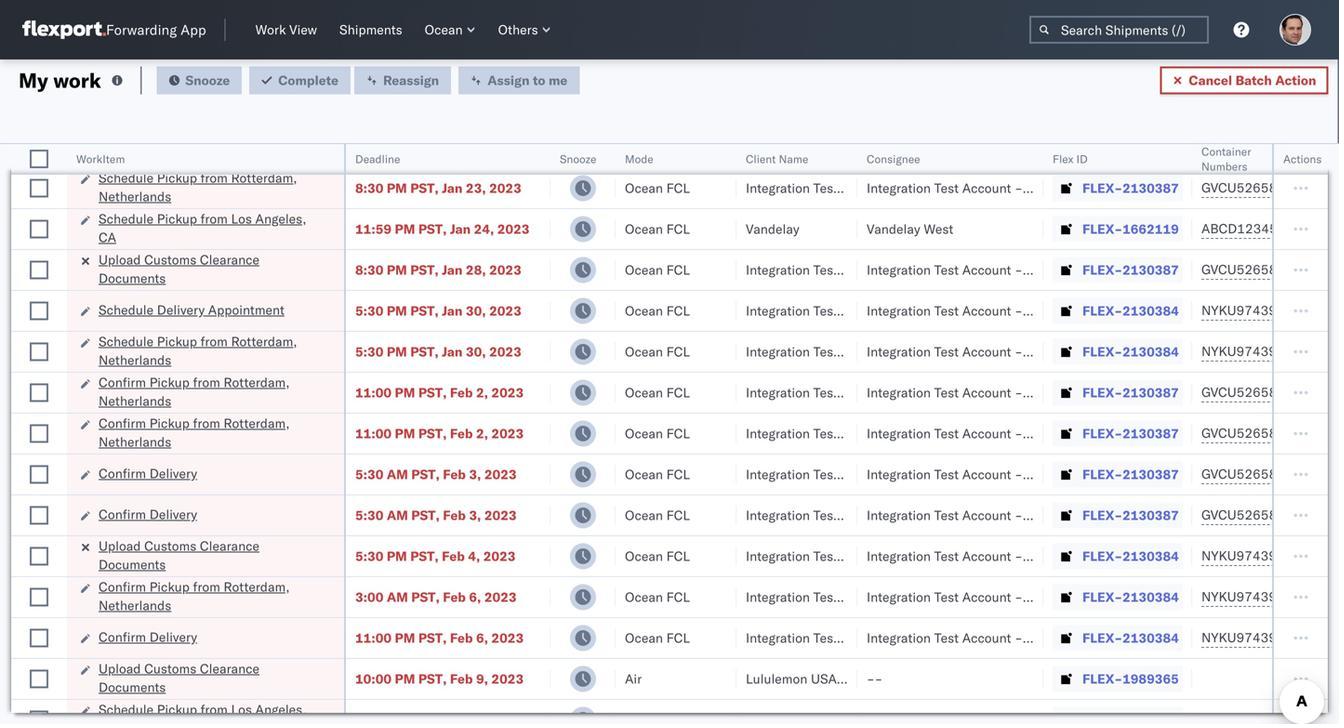 Task type: describe. For each thing, give the bounding box(es) containing it.
5 flex-2130387 from the top
[[1083, 425, 1179, 442]]

057
[[1323, 671, 1339, 687]]

1 test from the top
[[934, 139, 959, 155]]

inc.
[[840, 671, 863, 687]]

confirm pickup from rotterdam, netherlands button for 11:00 pm pst, feb 2, 2023
[[99, 414, 320, 453]]

5:30 for second confirm delivery button from the bottom confirm delivery link
[[355, 507, 384, 524]]

6 flex- from the top
[[1083, 344, 1123, 360]]

work view link
[[248, 18, 325, 42]]

1 11:00 from the top
[[355, 385, 392, 401]]

30, for schedule pickup from rotterdam, netherlands
[[466, 344, 486, 360]]

2 account from the top
[[962, 180, 1011, 196]]

8 fcl from the top
[[666, 425, 690, 442]]

3:00 am pst, feb 6, 2023
[[355, 589, 517, 605]]

8 test from the top
[[934, 466, 959, 483]]

flex id
[[1053, 152, 1088, 166]]

4 nyku9 from the top
[[1301, 384, 1339, 400]]

work
[[255, 21, 286, 38]]

30, for schedule delivery appointment
[[466, 303, 486, 319]]

test
[[866, 671, 896, 687]]

1 gvcu5265864, nyku9 from the top
[[1202, 139, 1339, 155]]

schedule pickup from rotterdam, netherlands for schedule pickup from rotterdam, netherlands link corresponding to 2nd schedule pickup from rotterdam, netherlands button from the top
[[99, 170, 297, 205]]

3 integration test account - karl lagerfeld from the top
[[867, 262, 1109, 278]]

2 fcl from the top
[[666, 180, 690, 196]]

lululemon usa inc. test
[[746, 671, 896, 687]]

batch
[[1236, 72, 1272, 88]]

zim for schedule pickup from rotterdam, netherlands
[[1323, 344, 1339, 360]]

10 ocean fcl from the top
[[625, 507, 690, 524]]

11:00 for confirm pickup from rotterdam, netherlands
[[355, 425, 392, 442]]

6 gvcu5265864, nyku9 from the top
[[1202, 466, 1339, 482]]

7 integration from the top
[[867, 425, 931, 442]]

2 2, from the top
[[476, 425, 488, 442]]

appointment
[[208, 302, 285, 318]]

2 customs from the top
[[144, 538, 196, 554]]

delivery for 3rd confirm delivery button
[[149, 629, 197, 645]]

2130384 for confirm pickup from rotterdam, netherlands
[[1123, 589, 1179, 605]]

lululemon
[[746, 671, 808, 687]]

schedule for first schedule pickup from rotterdam, netherlands button from the bottom
[[99, 333, 154, 350]]

netherlands for third confirm pickup from rotterdam, netherlands link from the bottom
[[99, 393, 171, 409]]

7 test from the top
[[934, 425, 959, 442]]

work view
[[255, 21, 317, 38]]

5:30 pm pst, jan 30, 2023 for schedule pickup from rotterdam, netherlands
[[355, 344, 522, 360]]

9 account from the top
[[962, 507, 1011, 524]]

zim for confirm delivery
[[1323, 630, 1339, 646]]

forwarding app link
[[22, 20, 206, 39]]

container numbers button
[[1192, 140, 1295, 174]]

9,
[[476, 671, 488, 687]]

8 ocean fcl from the top
[[625, 425, 690, 442]]

client
[[746, 152, 776, 166]]

9 ocean fcl from the top
[[625, 466, 690, 483]]

3 zim from the top
[[1323, 548, 1339, 565]]

nyku9743990 for schedule pickup from rotterdam, netherlands
[[1202, 343, 1293, 359]]

2 ca from the top
[[99, 720, 116, 725]]

10 test from the top
[[934, 548, 959, 565]]

my work
[[19, 67, 101, 93]]

6 gvcu5265864, from the top
[[1202, 466, 1297, 482]]

6 ocean fcl from the top
[[625, 344, 690, 360]]

others
[[498, 21, 538, 38]]

2 clearance from the top
[[200, 538, 260, 554]]

1662119
[[1123, 221, 1179, 237]]

13 ocean fcl from the top
[[625, 630, 690, 646]]

10 account from the top
[[962, 548, 1011, 565]]

flexport. image
[[22, 20, 106, 39]]

6 nyku9 from the top
[[1301, 466, 1339, 482]]

1 schedule pickup from rotterdam, netherlands button from the top
[[99, 128, 320, 167]]

14 flex- from the top
[[1083, 671, 1123, 687]]

flex-2130384 for schedule pickup from rotterdam, netherlands
[[1083, 344, 1179, 360]]

id
[[1077, 152, 1088, 166]]

12 account from the top
[[962, 630, 1011, 646]]

9 fcl from the top
[[666, 466, 690, 483]]

ocean inside ocean 'button'
[[425, 21, 463, 38]]

13 fcl from the top
[[666, 630, 690, 646]]

confirm delivery for 3rd confirm delivery button
[[99, 629, 197, 645]]

1 fcl from the top
[[666, 139, 690, 155]]

2 flex- from the top
[[1083, 180, 1123, 196]]

my
[[19, 67, 48, 93]]

schedule for the schedule delivery appointment button
[[99, 302, 154, 318]]

workitem button
[[67, 148, 326, 166]]

actions
[[1283, 152, 1322, 166]]

mode button
[[616, 148, 718, 166]]

consignee
[[867, 152, 920, 166]]

zim for schedule delivery appointment
[[1323, 303, 1339, 319]]

3 2130384 from the top
[[1123, 548, 1179, 565]]

feb for 1st confirm delivery button from the top
[[443, 466, 466, 483]]

schedule pickup from los angeles, ca link for 1st schedule pickup from los angeles, ca button from the bottom of the page
[[99, 701, 320, 725]]

4 ocean fcl from the top
[[625, 262, 690, 278]]

from for first confirm pickup from rotterdam, netherlands button from the top
[[193, 374, 220, 391]]

2 8:30 pm pst, jan 23, 2023 from the top
[[355, 180, 522, 196]]

3 lagerfeld from the top
[[1053, 262, 1109, 278]]

12 lagerfeld from the top
[[1053, 630, 1109, 646]]

4 test from the top
[[934, 303, 959, 319]]

app
[[181, 21, 206, 39]]

clearance inside button
[[200, 661, 260, 677]]

1 confirm delivery button from the top
[[99, 465, 197, 485]]

workitem
[[76, 152, 125, 166]]

6 lagerfeld from the top
[[1053, 385, 1109, 401]]

2 ocean fcl from the top
[[625, 180, 690, 196]]

upload customs clearance documents button
[[99, 660, 320, 699]]

3, for second confirm delivery button from the bottom confirm delivery link
[[469, 507, 481, 524]]

upload customs clearance documents inside button
[[99, 661, 260, 696]]

6 flex-2130387 from the top
[[1083, 466, 1179, 483]]

deadline button
[[346, 148, 532, 166]]

confirm for confirm pickup from rotterdam, netherlands button related to 3:00 am pst, feb 6, 2023
[[99, 579, 146, 595]]

11 lagerfeld from the top
[[1053, 589, 1109, 605]]

3 2130387 from the top
[[1123, 262, 1179, 278]]

nyku9743990 for confirm pickup from rotterdam, netherlands
[[1202, 589, 1293, 605]]

5:30 for schedule pickup from rotterdam, netherlands link corresponding to first schedule pickup from rotterdam, netherlands button from the bottom
[[355, 344, 384, 360]]

5:30 for confirm delivery link associated with 1st confirm delivery button from the top
[[355, 466, 384, 483]]

8:30 for schedule pickup from rotterdam, netherlands link corresponding to 2nd schedule pickup from rotterdam, netherlands button from the top
[[355, 180, 384, 196]]

7 2130387 from the top
[[1123, 507, 1179, 524]]

4 integration from the top
[[867, 303, 931, 319]]

1 2130387 from the top
[[1123, 139, 1179, 155]]

abcd1234560
[[1202, 220, 1294, 237]]

flex-1989365
[[1083, 671, 1179, 687]]

2130384 for schedule delivery appointment
[[1123, 303, 1179, 319]]

schedule pickup from los angeles, ca for 2nd schedule pickup from los angeles, ca button from the bottom
[[99, 211, 306, 246]]

confirm delivery link for 1st confirm delivery button from the top
[[99, 465, 197, 483]]

10 karl from the top
[[1026, 548, 1050, 565]]

2 karl from the top
[[1026, 180, 1050, 196]]

container numbers
[[1202, 145, 1251, 173]]

view
[[289, 21, 317, 38]]

air
[[625, 671, 642, 687]]

11 flex- from the top
[[1083, 548, 1123, 565]]

cancel batch action button
[[1160, 66, 1329, 94]]

1 customs from the top
[[144, 252, 196, 268]]

2130384 for schedule pickup from rotterdam, netherlands
[[1123, 344, 1179, 360]]

delivery for second confirm delivery button from the bottom
[[149, 506, 197, 523]]

confirm for first confirm pickup from rotterdam, netherlands button from the top
[[99, 374, 146, 391]]

resize handle column header for consignee 'button'
[[1021, 144, 1044, 725]]

deadline
[[355, 152, 400, 166]]

schedule pickup from rotterdam, netherlands link for first schedule pickup from rotterdam, netherlands button
[[99, 128, 320, 165]]

schedule delivery appointment button
[[99, 301, 285, 321]]

5 lagerfeld from the top
[[1053, 344, 1109, 360]]

feb for confirm pickup from rotterdam, netherlands button related to 3:00 am pst, feb 6, 2023
[[443, 589, 466, 605]]

cancel
[[1189, 72, 1232, 88]]

8 integration test account - karl lagerfeld from the top
[[867, 466, 1109, 483]]

11 integration test account - karl lagerfeld from the top
[[867, 589, 1109, 605]]

3:00
[[355, 589, 384, 605]]

11 ocean fcl from the top
[[625, 548, 690, 565]]

3 test from the top
[[934, 262, 959, 278]]

10:00
[[355, 671, 392, 687]]

2 11:00 pm pst, feb 2, 2023 from the top
[[355, 425, 524, 442]]

5 gvcu5265864, from the top
[[1202, 425, 1297, 441]]

work
[[53, 67, 101, 93]]

confirm pickup from rotterdam, netherlands link for 11:00 pm pst, feb 2, 2023
[[99, 414, 320, 452]]

8 flex- from the top
[[1083, 425, 1123, 442]]

5 karl from the top
[[1026, 344, 1050, 360]]

am for second confirm delivery button from the bottom confirm delivery link
[[387, 507, 408, 524]]

client name button
[[737, 148, 839, 166]]

8 integration from the top
[[867, 466, 931, 483]]

5 integration from the top
[[867, 344, 931, 360]]

schedule delivery appointment link
[[99, 301, 285, 319]]

4 account from the top
[[962, 303, 1011, 319]]

1 confirm pickup from rotterdam, netherlands link from the top
[[99, 373, 320, 411]]

los for 1st schedule pickup from los angeles, ca button from the bottom of the page
[[231, 702, 252, 718]]

consignee button
[[858, 148, 1025, 166]]

1 ocean fcl from the top
[[625, 139, 690, 155]]

10 lagerfeld from the top
[[1053, 548, 1109, 565]]

numbers
[[1202, 160, 1248, 173]]

schedule for first schedule pickup from rotterdam, netherlands button
[[99, 129, 154, 145]]

1 gvcu5265864, from the top
[[1202, 139, 1297, 155]]

action
[[1275, 72, 1316, 88]]

5 2130387 from the top
[[1123, 425, 1179, 442]]

7 integration test account - karl lagerfeld from the top
[[867, 425, 1109, 442]]

2 nyku9 from the top
[[1301, 179, 1339, 196]]

from for 2nd schedule pickup from rotterdam, netherlands button from the top
[[200, 170, 228, 186]]

12 test from the top
[[934, 630, 959, 646]]

netherlands for schedule pickup from rotterdam, netherlands link corresponding to 2nd schedule pickup from rotterdam, netherlands button from the top
[[99, 188, 171, 205]]

3 integration from the top
[[867, 262, 931, 278]]

schedule pickup from rotterdam, netherlands link for 2nd schedule pickup from rotterdam, netherlands button from the top
[[99, 169, 320, 206]]

2 lagerfeld from the top
[[1053, 180, 1109, 196]]

9 lagerfeld from the top
[[1053, 507, 1109, 524]]

flex
[[1053, 152, 1074, 166]]

2 documents from the top
[[99, 557, 166, 573]]

Search Shipments (/) text field
[[1030, 16, 1209, 44]]

12 karl from the top
[[1026, 630, 1050, 646]]

7 fcl from the top
[[666, 385, 690, 401]]

2 upload from the top
[[99, 538, 141, 554]]

from for confirm pickup from rotterdam, netherlands button related to 3:00 am pst, feb 6, 2023
[[193, 579, 220, 595]]

11 karl from the top
[[1026, 589, 1050, 605]]

3 ma from the top
[[1323, 262, 1339, 278]]

netherlands for schedule pickup from rotterdam, netherlands link corresponding to first schedule pickup from rotterdam, netherlands button from the bottom
[[99, 352, 171, 368]]

schedule pickup from los angeles, ca for 1st schedule pickup from los angeles, ca button from the bottom of the page
[[99, 702, 306, 725]]

vandelay for vandelay west
[[867, 221, 921, 237]]

others button
[[491, 18, 559, 42]]

schedule for 2nd schedule pickup from los angeles, ca button from the bottom
[[99, 211, 154, 227]]

container
[[1202, 145, 1251, 159]]

4 integration test account - karl lagerfeld from the top
[[867, 303, 1109, 319]]

5:30 pm pst, feb 4, 2023
[[355, 548, 516, 565]]

netherlands for 11:00 pm pst, feb 2, 2023's confirm pickup from rotterdam, netherlands link
[[99, 434, 171, 450]]

5 flex- from the top
[[1083, 303, 1123, 319]]

2 ma from the top
[[1323, 180, 1339, 196]]

confirm pickup from rotterdam, netherlands link for 3:00 am pst, feb 6, 2023
[[99, 578, 320, 615]]

vandelay west
[[867, 221, 954, 237]]

8:30 for first schedule pickup from rotterdam, netherlands button schedule pickup from rotterdam, netherlands link
[[355, 139, 384, 155]]

10:00 pm pst, feb 9, 2023
[[355, 671, 524, 687]]

11:00 pm pst, feb 6, 2023
[[355, 630, 524, 646]]

upload inside button
[[99, 661, 141, 677]]



Task type: locate. For each thing, give the bounding box(es) containing it.
confirm pickup from rotterdam, netherlands button for 3:00 am pst, feb 6, 2023
[[99, 578, 320, 617]]

1 vertical spatial customs
[[144, 538, 196, 554]]

1 vertical spatial confirm delivery link
[[99, 505, 197, 524]]

1 vertical spatial confirm pickup from rotterdam, netherlands button
[[99, 414, 320, 453]]

8:30 pm pst, jan 23, 2023
[[355, 139, 522, 155], [355, 180, 522, 196]]

4,
[[468, 548, 480, 565]]

0 vertical spatial schedule pickup from rotterdam, netherlands link
[[99, 128, 320, 165]]

0 vertical spatial documents
[[99, 270, 166, 286]]

2 vertical spatial confirm delivery link
[[99, 628, 197, 647]]

12 integration test account - karl lagerfeld from the top
[[867, 630, 1109, 646]]

angeles,
[[255, 211, 306, 227], [255, 702, 306, 718]]

2 vertical spatial upload customs clearance documents
[[99, 661, 260, 696]]

8:30 down 11:59
[[355, 262, 384, 278]]

3 schedule from the top
[[99, 211, 154, 227]]

3 resize handle column header from the left
[[528, 144, 551, 725]]

5 resize handle column header from the left
[[714, 144, 737, 725]]

3 nyku9743990 from the top
[[1202, 548, 1293, 564]]

1 vertical spatial angeles,
[[255, 702, 306, 718]]

snooze
[[560, 152, 597, 166]]

delivery
[[157, 302, 205, 318], [149, 465, 197, 482], [149, 506, 197, 523], [149, 629, 197, 645]]

schedule pickup from los angeles, ca down workitem button
[[99, 211, 306, 246]]

confirm for second confirm delivery button from the bottom
[[99, 506, 146, 523]]

flex-2130387
[[1083, 139, 1179, 155], [1083, 180, 1179, 196], [1083, 262, 1179, 278], [1083, 385, 1179, 401], [1083, 425, 1179, 442], [1083, 466, 1179, 483], [1083, 507, 1179, 524]]

2 30, from the top
[[466, 344, 486, 360]]

1 horizontal spatial --
[[1323, 221, 1339, 237]]

3 5:30 from the top
[[355, 466, 384, 483]]

0 vertical spatial 8:30 pm pst, jan 23, 2023
[[355, 139, 522, 155]]

1 vertical spatial 23,
[[466, 180, 486, 196]]

3,
[[469, 466, 481, 483], [469, 507, 481, 524]]

schedule pickup from los angeles, ca button down workitem button
[[99, 210, 320, 249]]

resize handle column header for flex id button
[[1170, 144, 1192, 725]]

flex-1989365 button
[[1053, 666, 1183, 692], [1053, 666, 1183, 692]]

shipments
[[339, 21, 402, 38]]

7 nyku9 from the top
[[1301, 507, 1339, 523]]

1 vertical spatial 6,
[[476, 630, 488, 646]]

6, for 11:00 pm pst, feb 6, 2023
[[476, 630, 488, 646]]

1 vertical spatial confirm pickup from rotterdam, netherlands
[[99, 415, 290, 450]]

jan
[[442, 139, 463, 155], [442, 180, 463, 196], [450, 221, 471, 237], [442, 262, 463, 278], [442, 303, 463, 319], [442, 344, 463, 360]]

pickup
[[157, 129, 197, 145], [157, 170, 197, 186], [157, 211, 197, 227], [157, 333, 197, 350], [149, 374, 190, 391], [149, 415, 190, 432], [149, 579, 190, 595], [157, 702, 197, 718]]

schedule pickup from rotterdam, netherlands link for first schedule pickup from rotterdam, netherlands button from the bottom
[[99, 332, 320, 370]]

2 schedule pickup from los angeles, ca button from the top
[[99, 701, 320, 725]]

4 schedule from the top
[[99, 302, 154, 318]]

7 flex-2130387 from the top
[[1083, 507, 1179, 524]]

9 integration test account - karl lagerfeld from the top
[[867, 507, 1109, 524]]

nyku9743990 for schedule delivery appointment
[[1202, 302, 1293, 319]]

-- right inc.
[[867, 671, 883, 687]]

schedule pickup from los angeles, ca link for 2nd schedule pickup from los angeles, ca button from the bottom
[[99, 210, 320, 247]]

mb button
[[1313, 148, 1339, 166]]

usa
[[811, 671, 837, 687]]

11:59
[[355, 221, 392, 237]]

ocean fcl
[[625, 139, 690, 155], [625, 180, 690, 196], [625, 221, 690, 237], [625, 262, 690, 278], [625, 303, 690, 319], [625, 344, 690, 360], [625, 385, 690, 401], [625, 425, 690, 442], [625, 466, 690, 483], [625, 507, 690, 524], [625, 548, 690, 565], [625, 589, 690, 605], [625, 630, 690, 646]]

cancel batch action
[[1189, 72, 1316, 88]]

0 vertical spatial clearance
[[200, 252, 260, 268]]

1 horizontal spatial vandelay
[[867, 221, 921, 237]]

2 upload customs clearance documents link from the top
[[99, 537, 320, 574]]

6 account from the top
[[962, 385, 1011, 401]]

2 vertical spatial customs
[[144, 661, 196, 677]]

5:30 am pst, feb 3, 2023 for second confirm delivery button from the bottom confirm delivery link
[[355, 507, 517, 524]]

1 ca from the top
[[99, 229, 116, 246]]

1 flex-2130387 from the top
[[1083, 139, 1179, 155]]

7 gvcu5265864, from the top
[[1202, 507, 1297, 523]]

5 integration test account - karl lagerfeld from the top
[[867, 344, 1109, 360]]

angeles, for 1st schedule pickup from los angeles, ca button from the bottom of the page
[[255, 702, 306, 718]]

2 upload customs clearance documents from the top
[[99, 538, 260, 573]]

8:30 up 11:59
[[355, 139, 384, 155]]

3, for confirm delivery link associated with 1st confirm delivery button from the top
[[469, 466, 481, 483]]

vandelay left west
[[867, 221, 921, 237]]

1 vertical spatial documents
[[99, 557, 166, 573]]

0 vertical spatial angeles,
[[255, 211, 306, 227]]

0 vertical spatial confirm pickup from rotterdam, netherlands button
[[99, 373, 320, 412]]

2 vertical spatial 8:30
[[355, 262, 384, 278]]

feb for the upload customs clearance documents button
[[450, 671, 473, 687]]

2 confirm pickup from rotterdam, netherlands from the top
[[99, 415, 290, 450]]

1 schedule pickup from rotterdam, netherlands link from the top
[[99, 128, 320, 165]]

6, up '9,'
[[476, 630, 488, 646]]

1 vertical spatial schedule pickup from rotterdam, netherlands
[[99, 170, 297, 205]]

2 vertical spatial schedule pickup from rotterdam, netherlands link
[[99, 332, 320, 370]]

1 vertical spatial 3,
[[469, 507, 481, 524]]

angeles, for 2nd schedule pickup from los angeles, ca button from the bottom
[[255, 211, 306, 227]]

2 integration test account - karl lagerfeld from the top
[[867, 180, 1109, 196]]

name
[[779, 152, 808, 166]]

1 vertical spatial clearance
[[200, 538, 260, 554]]

10 fcl from the top
[[666, 507, 690, 524]]

1 vertical spatial 5:30 pm pst, jan 30, 2023
[[355, 344, 522, 360]]

vandelay down client name
[[746, 221, 800, 237]]

confirm pickup from rotterdam, netherlands button
[[99, 373, 320, 412], [99, 414, 320, 453], [99, 578, 320, 617]]

west
[[924, 221, 954, 237]]

1 confirm pickup from rotterdam, netherlands button from the top
[[99, 373, 320, 412]]

0 vertical spatial schedule pickup from rotterdam, netherlands button
[[99, 128, 320, 167]]

ocean button
[[417, 18, 483, 42]]

4 flex-2130387 from the top
[[1083, 385, 1179, 401]]

vandelay
[[746, 221, 800, 237], [867, 221, 921, 237]]

los down workitem button
[[231, 211, 252, 227]]

delivery for the schedule delivery appointment button
[[157, 302, 205, 318]]

confirm pickup from rotterdam, netherlands
[[99, 374, 290, 409], [99, 415, 290, 450], [99, 579, 290, 614]]

flex-1662119
[[1083, 221, 1179, 237]]

5 schedule from the top
[[99, 333, 154, 350]]

5:30 am pst, feb 3, 2023 for confirm delivery link associated with 1st confirm delivery button from the top
[[355, 466, 517, 483]]

vandelay for vandelay
[[746, 221, 800, 237]]

2 vertical spatial schedule pickup from rotterdam, netherlands
[[99, 333, 297, 368]]

6, for 3:00 am pst, feb 6, 2023
[[469, 589, 481, 605]]

5:30 pm pst, jan 30, 2023
[[355, 303, 522, 319], [355, 344, 522, 360]]

resize handle column header for mode button
[[714, 144, 737, 725]]

0 vertical spatial 6,
[[469, 589, 481, 605]]

upload customs clearance documents
[[99, 252, 260, 286], [99, 538, 260, 573], [99, 661, 260, 696]]

1 vertical spatial confirm pickup from rotterdam, netherlands link
[[99, 414, 320, 452]]

1 vertical spatial upload
[[99, 538, 141, 554]]

4 confirm from the top
[[99, 506, 146, 523]]

0 vertical spatial upload
[[99, 252, 141, 268]]

from for 2nd schedule pickup from los angeles, ca button from the bottom
[[200, 211, 228, 227]]

confirm delivery for 1st confirm delivery button from the top
[[99, 465, 197, 482]]

forwarding app
[[106, 21, 206, 39]]

integration
[[867, 139, 931, 155], [867, 180, 931, 196], [867, 262, 931, 278], [867, 303, 931, 319], [867, 344, 931, 360], [867, 385, 931, 401], [867, 425, 931, 442], [867, 466, 931, 483], [867, 507, 931, 524], [867, 548, 931, 565], [867, 589, 931, 605], [867, 630, 931, 646]]

1 karl from the top
[[1026, 139, 1050, 155]]

3 account from the top
[[962, 262, 1011, 278]]

1 vertical spatial 30,
[[466, 344, 486, 360]]

7 flex- from the top
[[1083, 385, 1123, 401]]

3 schedule pickup from rotterdam, netherlands from the top
[[99, 333, 297, 368]]

5 fcl from the top
[[666, 303, 690, 319]]

5:30 for schedule delivery appointment link
[[355, 303, 384, 319]]

schedule pickup from los angeles, ca button down the upload customs clearance documents button
[[99, 701, 320, 725]]

schedule pickup from rotterdam, netherlands
[[99, 129, 297, 164], [99, 170, 297, 205], [99, 333, 297, 368]]

confirm delivery link for 3rd confirm delivery button
[[99, 628, 197, 647]]

1 vertical spatial 5:30 am pst, feb 3, 2023
[[355, 507, 517, 524]]

2 flex-2130387 from the top
[[1083, 180, 1179, 196]]

0 vertical spatial schedule pickup from los angeles, ca link
[[99, 210, 320, 247]]

1 vertical spatial schedule pickup from los angeles, ca
[[99, 702, 306, 725]]

flex id button
[[1044, 148, 1174, 166]]

3 flex- from the top
[[1083, 221, 1123, 237]]

1 vertical spatial confirm delivery
[[99, 506, 197, 523]]

1 vertical spatial 11:00 pm pst, feb 2, 2023
[[355, 425, 524, 442]]

13 flex- from the top
[[1083, 630, 1123, 646]]

8:30 pm pst, jan 23, 2023 down deadline "button"
[[355, 180, 522, 196]]

delivery inside schedule delivery appointment link
[[157, 302, 205, 318]]

2 vertical spatial documents
[[99, 679, 166, 696]]

ocean
[[425, 21, 463, 38], [625, 139, 663, 155], [625, 180, 663, 196], [625, 221, 663, 237], [625, 262, 663, 278], [625, 303, 663, 319], [625, 344, 663, 360], [625, 385, 663, 401], [625, 425, 663, 442], [625, 466, 663, 483], [625, 507, 663, 524], [625, 548, 663, 565], [625, 589, 663, 605], [625, 630, 663, 646]]

2 vertical spatial confirm delivery
[[99, 629, 197, 645]]

schedule pickup from rotterdam, netherlands link
[[99, 128, 320, 165], [99, 169, 320, 206], [99, 332, 320, 370]]

schedule for 1st schedule pickup from los angeles, ca button from the bottom of the page
[[99, 702, 154, 718]]

mb
[[1323, 152, 1339, 166]]

integration test account - karl lagerfeld
[[867, 139, 1109, 155], [867, 180, 1109, 196], [867, 262, 1109, 278], [867, 303, 1109, 319], [867, 344, 1109, 360], [867, 385, 1109, 401], [867, 425, 1109, 442], [867, 466, 1109, 483], [867, 507, 1109, 524], [867, 548, 1109, 565], [867, 589, 1109, 605], [867, 630, 1109, 646]]

flex-2130384 for confirm delivery
[[1083, 630, 1179, 646]]

0 vertical spatial los
[[231, 211, 252, 227]]

1 vertical spatial 11:00
[[355, 425, 392, 442]]

schedule pickup from los angeles, ca
[[99, 211, 306, 246], [99, 702, 306, 725]]

flex-2130384 button
[[1053, 298, 1183, 324], [1053, 298, 1183, 324], [1053, 339, 1183, 365], [1053, 339, 1183, 365], [1053, 544, 1183, 570], [1053, 544, 1183, 570], [1053, 585, 1183, 611], [1053, 585, 1183, 611], [1053, 625, 1183, 651], [1053, 625, 1183, 651]]

0 vertical spatial confirm pickup from rotterdam, netherlands link
[[99, 373, 320, 411]]

9 flex- from the top
[[1083, 466, 1123, 483]]

schedule pickup from rotterdam, netherlands for first schedule pickup from rotterdam, netherlands button schedule pickup from rotterdam, netherlands link
[[99, 129, 297, 164]]

6, down 4,
[[469, 589, 481, 605]]

resize handle column header for 'container numbers' 'button'
[[1291, 144, 1313, 725]]

8:30 pm pst, jan 23, 2023 up "11:59 pm pst, jan 24, 2023"
[[355, 139, 522, 155]]

1 vertical spatial schedule pickup from los angeles, ca link
[[99, 701, 320, 725]]

1 vertical spatial schedule pickup from los angeles, ca button
[[99, 701, 320, 725]]

documents
[[99, 270, 166, 286], [99, 557, 166, 573], [99, 679, 166, 696]]

shipments link
[[332, 18, 410, 42]]

flex-2130387 button
[[1053, 134, 1183, 160], [1053, 134, 1183, 160], [1053, 175, 1183, 201], [1053, 175, 1183, 201], [1053, 257, 1183, 283], [1053, 257, 1183, 283], [1053, 380, 1183, 406], [1053, 380, 1183, 406], [1053, 421, 1183, 447], [1053, 421, 1183, 447], [1053, 462, 1183, 488], [1053, 462, 1183, 488], [1053, 503, 1183, 529], [1053, 503, 1183, 529]]

0 vertical spatial 2,
[[476, 385, 488, 401]]

nyku9743990
[[1202, 302, 1293, 319], [1202, 343, 1293, 359], [1202, 548, 1293, 564], [1202, 589, 1293, 605], [1202, 630, 1293, 646]]

2 vertical spatial confirm pickup from rotterdam, netherlands
[[99, 579, 290, 614]]

confirm for 3rd confirm delivery button
[[99, 629, 146, 645]]

1 confirm from the top
[[99, 374, 146, 391]]

resize handle column header
[[45, 144, 67, 725], [322, 144, 344, 725], [528, 144, 551, 725], [593, 144, 616, 725], [714, 144, 737, 725], [835, 144, 858, 725], [1021, 144, 1044, 725], [1170, 144, 1192, 725], [1291, 144, 1313, 725], [1306, 144, 1328, 725]]

0 vertical spatial 5:30 am pst, feb 3, 2023
[[355, 466, 517, 483]]

schedule pickup from rotterdam, netherlands button
[[99, 128, 320, 167], [99, 169, 320, 208], [99, 332, 320, 372]]

nyku9743990 for confirm delivery
[[1202, 630, 1293, 646]]

8:30
[[355, 139, 384, 155], [355, 180, 384, 196], [355, 262, 384, 278]]

netherlands for 3:00 am pst, feb 6, 2023's confirm pickup from rotterdam, netherlands link
[[99, 598, 171, 614]]

mode
[[625, 152, 654, 166]]

2 vertical spatial confirm delivery button
[[99, 628, 197, 649]]

from for first schedule pickup from rotterdam, netherlands button
[[200, 129, 228, 145]]

2 schedule pickup from rotterdam, netherlands link from the top
[[99, 169, 320, 206]]

forwarding
[[106, 21, 177, 39]]

1 confirm delivery from the top
[[99, 465, 197, 482]]

2 gvcu5265864, nyku9 from the top
[[1202, 179, 1339, 196]]

0 vertical spatial 30,
[[466, 303, 486, 319]]

2 vertical spatial schedule pickup from rotterdam, netherlands button
[[99, 332, 320, 372]]

0 vertical spatial 8:30
[[355, 139, 384, 155]]

resize handle column header for client name button
[[835, 144, 858, 725]]

flex-2130384 for schedule delivery appointment
[[1083, 303, 1179, 319]]

client name
[[746, 152, 808, 166]]

delivery for 1st confirm delivery button from the top
[[149, 465, 197, 482]]

feb for 3rd confirm delivery button
[[450, 630, 473, 646]]

6 fcl from the top
[[666, 344, 690, 360]]

customs
[[144, 252, 196, 268], [144, 538, 196, 554], [144, 661, 196, 677]]

0 vertical spatial am
[[387, 466, 408, 483]]

11:59 pm pst, jan 24, 2023
[[355, 221, 530, 237]]

4 resize handle column header from the left
[[593, 144, 616, 725]]

9 test from the top
[[934, 507, 959, 524]]

confirm
[[99, 374, 146, 391], [99, 415, 146, 432], [99, 465, 146, 482], [99, 506, 146, 523], [99, 579, 146, 595], [99, 629, 146, 645]]

fcl
[[666, 139, 690, 155], [666, 180, 690, 196], [666, 221, 690, 237], [666, 262, 690, 278], [666, 303, 690, 319], [666, 344, 690, 360], [666, 385, 690, 401], [666, 425, 690, 442], [666, 466, 690, 483], [666, 507, 690, 524], [666, 548, 690, 565], [666, 589, 690, 605], [666, 630, 690, 646]]

0 vertical spatial upload customs clearance documents link
[[99, 251, 320, 288]]

None checkbox
[[30, 150, 48, 168], [30, 179, 48, 198], [30, 343, 48, 361], [30, 384, 48, 402], [30, 465, 48, 484], [30, 547, 48, 566], [30, 588, 48, 607], [30, 711, 48, 725], [30, 150, 48, 168], [30, 179, 48, 198], [30, 343, 48, 361], [30, 384, 48, 402], [30, 465, 48, 484], [30, 547, 48, 566], [30, 588, 48, 607], [30, 711, 48, 725]]

2 vertical spatial upload customs clearance documents link
[[99, 660, 320, 697]]

1 3, from the top
[[469, 466, 481, 483]]

confirm for 1st confirm delivery button from the top
[[99, 465, 146, 482]]

30,
[[466, 303, 486, 319], [466, 344, 486, 360]]

schedule
[[99, 129, 154, 145], [99, 170, 154, 186], [99, 211, 154, 227], [99, 302, 154, 318], [99, 333, 154, 350], [99, 702, 154, 718]]

1 schedule pickup from los angeles, ca button from the top
[[99, 210, 320, 249]]

confirm for confirm pickup from rotterdam, netherlands button associated with 11:00 pm pst, feb 2, 2023
[[99, 415, 146, 432]]

1 vertical spatial 8:30
[[355, 180, 384, 196]]

resize handle column header for deadline "button"
[[528, 144, 551, 725]]

1 vandelay from the left
[[746, 221, 800, 237]]

4 fcl from the top
[[666, 262, 690, 278]]

2 vertical spatial clearance
[[200, 661, 260, 677]]

0 horizontal spatial vandelay
[[746, 221, 800, 237]]

2 confirm pickup from rotterdam, netherlands button from the top
[[99, 414, 320, 453]]

11:00
[[355, 385, 392, 401], [355, 425, 392, 442], [355, 630, 392, 646]]

1 vertical spatial upload customs clearance documents link
[[99, 537, 320, 574]]

5 confirm from the top
[[99, 579, 146, 595]]

1 schedule from the top
[[99, 129, 154, 145]]

0 vertical spatial ca
[[99, 229, 116, 246]]

netherlands
[[99, 147, 171, 164], [99, 188, 171, 205], [99, 352, 171, 368], [99, 393, 171, 409], [99, 434, 171, 450], [99, 598, 171, 614]]

0 vertical spatial 11:00 pm pst, feb 2, 2023
[[355, 385, 524, 401]]

1 flex-2130384 from the top
[[1083, 303, 1179, 319]]

from for first schedule pickup from rotterdam, netherlands button from the bottom
[[200, 333, 228, 350]]

2,
[[476, 385, 488, 401], [476, 425, 488, 442]]

0 vertical spatial confirm delivery button
[[99, 465, 197, 485]]

--
[[1323, 221, 1339, 237], [867, 671, 883, 687]]

3 clearance from the top
[[200, 661, 260, 677]]

None checkbox
[[30, 138, 48, 157], [30, 220, 48, 239], [30, 261, 48, 279], [30, 302, 48, 320], [30, 425, 48, 443], [30, 506, 48, 525], [30, 629, 48, 648], [30, 670, 48, 689], [30, 138, 48, 157], [30, 220, 48, 239], [30, 261, 48, 279], [30, 302, 48, 320], [30, 425, 48, 443], [30, 506, 48, 525], [30, 629, 48, 648], [30, 670, 48, 689]]

2 netherlands from the top
[[99, 188, 171, 205]]

schedule pickup from los angeles, ca link down workitem button
[[99, 210, 320, 247]]

2130384 for confirm delivery
[[1123, 630, 1179, 646]]

0 vertical spatial 23,
[[466, 139, 486, 155]]

0 vertical spatial upload customs clearance documents
[[99, 252, 260, 286]]

flex-2130384 for confirm pickup from rotterdam, netherlands
[[1083, 589, 1179, 605]]

confirm pickup from rotterdam, netherlands for 11:00 pm pst, feb 2, 2023
[[99, 415, 290, 450]]

2130384
[[1123, 303, 1179, 319], [1123, 344, 1179, 360], [1123, 548, 1179, 565], [1123, 589, 1179, 605], [1123, 630, 1179, 646]]

2 vertical spatial upload
[[99, 661, 141, 677]]

schedule delivery appointment
[[99, 302, 285, 318]]

documents inside the upload customs clearance documents button
[[99, 679, 166, 696]]

0 vertical spatial --
[[1323, 221, 1339, 237]]

1989365
[[1123, 671, 1179, 687]]

confirm delivery for second confirm delivery button from the bottom
[[99, 506, 197, 523]]

1 am from the top
[[387, 466, 408, 483]]

8:30 down deadline
[[355, 180, 384, 196]]

0 vertical spatial 11:00
[[355, 385, 392, 401]]

schedule pickup from los angeles, ca link down the upload customs clearance documents button
[[99, 701, 320, 725]]

confirm delivery link for second confirm delivery button from the bottom
[[99, 505, 197, 524]]

5 nyku9 from the top
[[1301, 425, 1339, 441]]

from for confirm pickup from rotterdam, netherlands button associated with 11:00 pm pst, feb 2, 2023
[[193, 415, 220, 432]]

0 vertical spatial customs
[[144, 252, 196, 268]]

5 gvcu5265864, nyku9 from the top
[[1202, 425, 1339, 441]]

1 vertical spatial schedule pickup from rotterdam, netherlands button
[[99, 169, 320, 208]]

5 5:30 from the top
[[355, 548, 384, 565]]

12 flex- from the top
[[1083, 589, 1123, 605]]

los down the upload customs clearance documents button
[[231, 702, 252, 718]]

flex-2130384
[[1083, 303, 1179, 319], [1083, 344, 1179, 360], [1083, 548, 1179, 565], [1083, 589, 1179, 605], [1083, 630, 1179, 646]]

1 vertical spatial ca
[[99, 720, 116, 725]]

2 3, from the top
[[469, 507, 481, 524]]

from for 1st schedule pickup from los angeles, ca button from the bottom of the page
[[200, 702, 228, 718]]

feb for confirm pickup from rotterdam, netherlands button associated with 11:00 pm pst, feb 2, 2023
[[450, 425, 473, 442]]

1 vertical spatial --
[[867, 671, 883, 687]]

pst,
[[410, 139, 439, 155], [410, 180, 439, 196], [418, 221, 447, 237], [410, 262, 439, 278], [410, 303, 439, 319], [410, 344, 439, 360], [418, 385, 447, 401], [418, 425, 447, 442], [411, 466, 440, 483], [411, 507, 440, 524], [410, 548, 439, 565], [411, 589, 440, 605], [418, 630, 447, 646], [418, 671, 447, 687]]

1 vertical spatial confirm delivery button
[[99, 505, 197, 526]]

12 ocean fcl from the top
[[625, 589, 690, 605]]

0 vertical spatial confirm pickup from rotterdam, netherlands
[[99, 374, 290, 409]]

-- down mb
[[1323, 221, 1339, 237]]

flex-1662119 button
[[1053, 216, 1183, 242], [1053, 216, 1183, 242]]

confirm delivery
[[99, 465, 197, 482], [99, 506, 197, 523], [99, 629, 197, 645]]

0 vertical spatial schedule pickup from rotterdam, netherlands
[[99, 129, 297, 164]]

1 schedule pickup from los angeles, ca from the top
[[99, 211, 306, 246]]

2 confirm delivery link from the top
[[99, 505, 197, 524]]

3 gvcu5265864, nyku9 from the top
[[1202, 261, 1339, 278]]

11:00 pm pst, feb 2, 2023
[[355, 385, 524, 401], [355, 425, 524, 442]]

am for confirm delivery link associated with 1st confirm delivery button from the top
[[387, 466, 408, 483]]

1 vertical spatial am
[[387, 507, 408, 524]]

netherlands for first schedule pickup from rotterdam, netherlands button schedule pickup from rotterdam, netherlands link
[[99, 147, 171, 164]]

5:30 am pst, feb 3, 2023
[[355, 466, 517, 483], [355, 507, 517, 524]]

0 vertical spatial confirm delivery
[[99, 465, 197, 482]]

gvcu5265864, nyku9
[[1202, 139, 1339, 155], [1202, 179, 1339, 196], [1202, 261, 1339, 278], [1202, 384, 1339, 400], [1202, 425, 1339, 441], [1202, 466, 1339, 482], [1202, 507, 1339, 523]]

2 vertical spatial 11:00
[[355, 630, 392, 646]]

5 test from the top
[[934, 344, 959, 360]]

0 vertical spatial schedule pickup from los angeles, ca
[[99, 211, 306, 246]]

ca
[[99, 229, 116, 246], [99, 720, 116, 725]]

2 confirm delivery button from the top
[[99, 505, 197, 526]]

5:30 pm pst, jan 30, 2023 for schedule delivery appointment
[[355, 303, 522, 319]]

2 5:30 am pst, feb 3, 2023 from the top
[[355, 507, 517, 524]]

customs inside button
[[144, 661, 196, 677]]

8 karl from the top
[[1026, 466, 1050, 483]]

feb for second confirm delivery button from the bottom
[[443, 507, 466, 524]]

3 confirm pickup from rotterdam, netherlands link from the top
[[99, 578, 320, 615]]

2 am from the top
[[387, 507, 408, 524]]

0 vertical spatial confirm delivery link
[[99, 465, 197, 483]]

confirm pickup from rotterdam, netherlands for 3:00 am pst, feb 6, 2023
[[99, 579, 290, 614]]

confirm delivery button
[[99, 465, 197, 485], [99, 505, 197, 526], [99, 628, 197, 649]]

2 los from the top
[[231, 702, 252, 718]]

los for 2nd schedule pickup from los angeles, ca button from the bottom
[[231, 211, 252, 227]]

zim for confirm pickup from rotterdam, netherlands
[[1323, 589, 1339, 605]]

schedule pickup from los angeles, ca down the upload customs clearance documents button
[[99, 702, 306, 725]]

2 vertical spatial am
[[387, 589, 408, 605]]

12 integration from the top
[[867, 630, 931, 646]]

0 vertical spatial 5:30 pm pst, jan 30, 2023
[[355, 303, 522, 319]]

5 ma from the top
[[1323, 425, 1339, 442]]

1 vertical spatial upload customs clearance documents
[[99, 538, 260, 573]]

11:00 for confirm delivery
[[355, 630, 392, 646]]

28,
[[466, 262, 486, 278]]

8:30 pm pst, jan 28, 2023
[[355, 262, 522, 278]]

upload
[[99, 252, 141, 268], [99, 538, 141, 554], [99, 661, 141, 677]]

8 resize handle column header from the left
[[1170, 144, 1192, 725]]

3 flex-2130384 from the top
[[1083, 548, 1179, 565]]

1 vertical spatial 8:30 pm pst, jan 23, 2023
[[355, 180, 522, 196]]

rotterdam,
[[231, 129, 297, 145], [231, 170, 297, 186], [231, 333, 297, 350], [224, 374, 290, 391], [224, 415, 290, 432], [224, 579, 290, 595]]

24,
[[474, 221, 494, 237]]

1 zim from the top
[[1323, 303, 1339, 319]]

schedule for 2nd schedule pickup from rotterdam, netherlands button from the top
[[99, 170, 154, 186]]

gvcu5265864,
[[1202, 139, 1297, 155], [1202, 179, 1297, 196], [1202, 261, 1297, 278], [1202, 384, 1297, 400], [1202, 425, 1297, 441], [1202, 466, 1297, 482], [1202, 507, 1297, 523]]

0 vertical spatial schedule pickup from los angeles, ca button
[[99, 210, 320, 249]]

2130387
[[1123, 139, 1179, 155], [1123, 180, 1179, 196], [1123, 262, 1179, 278], [1123, 385, 1179, 401], [1123, 425, 1179, 442], [1123, 466, 1179, 483], [1123, 507, 1179, 524]]

1 vertical spatial 2,
[[476, 425, 488, 442]]

7 karl from the top
[[1026, 425, 1050, 442]]

2 zim from the top
[[1323, 344, 1339, 360]]

2 vertical spatial confirm pickup from rotterdam, netherlands link
[[99, 578, 320, 615]]

5 netherlands from the top
[[99, 434, 171, 450]]

confirm delivery link
[[99, 465, 197, 483], [99, 505, 197, 524], [99, 628, 197, 647]]

6 integration from the top
[[867, 385, 931, 401]]

schedule pickup from rotterdam, netherlands for schedule pickup from rotterdam, netherlands link corresponding to first schedule pickup from rotterdam, netherlands button from the bottom
[[99, 333, 297, 368]]

2 2130387 from the top
[[1123, 180, 1179, 196]]

1 vertical spatial los
[[231, 702, 252, 718]]

2 vertical spatial confirm pickup from rotterdam, netherlands button
[[99, 578, 320, 617]]

0 horizontal spatial --
[[867, 671, 883, 687]]

1 lagerfeld from the top
[[1053, 139, 1109, 155]]

upload customs clearance documents link
[[99, 251, 320, 288], [99, 537, 320, 574], [99, 660, 320, 697]]

1 2, from the top
[[476, 385, 488, 401]]

1 vertical spatial schedule pickup from rotterdam, netherlands link
[[99, 169, 320, 206]]

0 vertical spatial 3,
[[469, 466, 481, 483]]

feb
[[450, 385, 473, 401], [450, 425, 473, 442], [443, 466, 466, 483], [443, 507, 466, 524], [442, 548, 465, 565], [443, 589, 466, 605], [450, 630, 473, 646], [450, 671, 473, 687]]



Task type: vqa. For each thing, say whether or not it's contained in the screenshot.
13th Ocean FCL from the bottom of the page
yes



